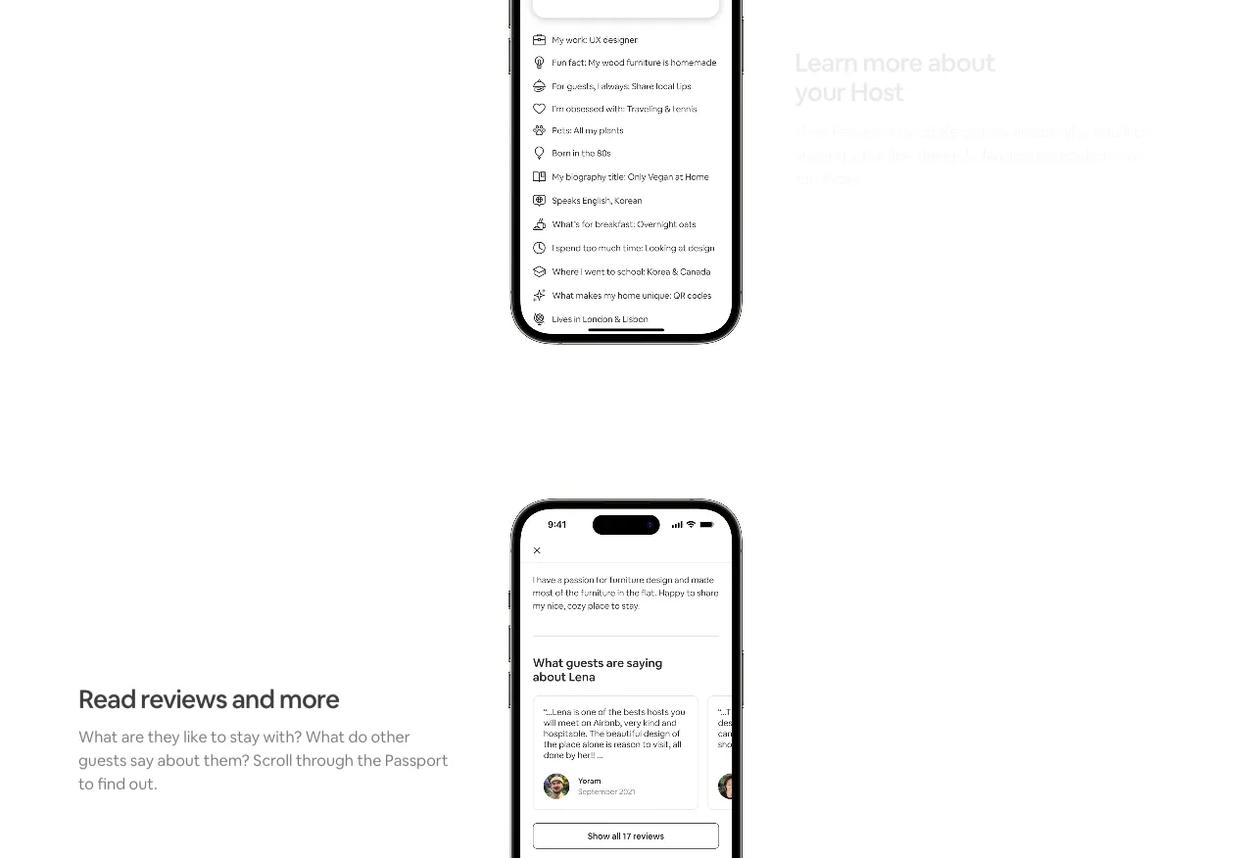 Task type: locate. For each thing, give the bounding box(es) containing it.
about inside host passports include details about who you'll be staying with, like their job, languages spoken, and fun facts.
[[1013, 122, 1056, 142]]

passport
[[385, 750, 448, 770]]

the
[[357, 750, 381, 770]]

to
[[211, 726, 226, 746], [78, 773, 94, 793]]

fun facts.
[[795, 169, 862, 189]]

they
[[148, 726, 180, 746]]

them?
[[204, 750, 250, 770]]

an animation of a phone showing the host passport of a host called lena. the passport scrolls down to show information such as her work as a ux designer and her interest in furniture making, travel, tennis, and more. element
[[508, 0, 744, 345]]

host
[[795, 122, 829, 142]]

scroll
[[253, 750, 292, 770]]

find out.
[[97, 773, 157, 793]]

stay
[[230, 726, 260, 746]]

2 vertical spatial about
[[157, 750, 200, 770]]

passports
[[832, 122, 903, 142]]

1 horizontal spatial like
[[888, 145, 912, 165]]

to down guests
[[78, 773, 94, 793]]

with,
[[850, 145, 885, 165]]

0 horizontal spatial to
[[78, 773, 94, 793]]

about down they
[[157, 750, 200, 770]]

about inside learn more about your host
[[927, 47, 995, 80]]

you'll
[[1093, 122, 1130, 142]]

and more
[[232, 683, 339, 715]]

spoken,
[[1059, 145, 1116, 165]]

and
[[1119, 145, 1146, 165]]

1 horizontal spatial to
[[211, 726, 226, 746]]

0 vertical spatial to
[[211, 726, 226, 746]]

0 horizontal spatial like
[[183, 726, 207, 746]]

with?
[[263, 726, 302, 746]]

reviews
[[140, 683, 227, 715]]

0 vertical spatial like
[[888, 145, 912, 165]]

host passports include details about who you'll be staying with, like their job, languages spoken, and fun facts.
[[795, 122, 1152, 189]]

job,
[[953, 145, 979, 165]]

learn
[[795, 47, 858, 80]]

2 what from the left
[[305, 726, 345, 746]]

what
[[78, 726, 118, 746], [305, 726, 345, 746]]

1 vertical spatial like
[[183, 726, 207, 746]]

2 horizontal spatial about
[[1013, 122, 1056, 142]]

1 horizontal spatial what
[[305, 726, 345, 746]]

about right more
[[927, 47, 995, 80]]

say
[[130, 750, 154, 770]]

through
[[296, 750, 354, 770]]

what up through
[[305, 726, 345, 746]]

1 vertical spatial about
[[1013, 122, 1056, 142]]

to up them?
[[211, 726, 226, 746]]

1 horizontal spatial about
[[927, 47, 995, 80]]

0 horizontal spatial about
[[157, 750, 200, 770]]

about up languages
[[1013, 122, 1056, 142]]

what up guests
[[78, 726, 118, 746]]

1 vertical spatial to
[[78, 773, 94, 793]]

like
[[888, 145, 912, 165], [183, 726, 207, 746]]

0 horizontal spatial what
[[78, 726, 118, 746]]

0 vertical spatial about
[[927, 47, 995, 80]]

your host
[[795, 76, 904, 109]]

like right they
[[183, 726, 207, 746]]

their
[[916, 145, 949, 165]]

like left their
[[888, 145, 912, 165]]

guests
[[78, 750, 127, 770]]

what are they like to stay with? what do other guests say about them? scroll through the passport to find out.
[[78, 726, 448, 793]]

about
[[927, 47, 995, 80], [1013, 122, 1056, 142], [157, 750, 200, 770]]



Task type: describe. For each thing, give the bounding box(es) containing it.
include
[[906, 122, 958, 142]]

1 what from the left
[[78, 726, 118, 746]]

an animation of a phone scrolls down to the bottom of a host passport to the highlights of past reviews, with the first one describing how kind and hospitable the host, lena, was. element
[[508, 499, 744, 858]]

other
[[371, 726, 410, 746]]

details
[[962, 122, 1009, 142]]

about inside what are they like to stay with? what do other guests say about them? scroll through the passport to find out.
[[157, 750, 200, 770]]

more
[[862, 47, 923, 80]]

learn more about your host
[[795, 47, 995, 109]]

are
[[121, 726, 144, 746]]

do
[[348, 726, 367, 746]]

read reviews and more
[[78, 683, 339, 715]]

like inside what are they like to stay with? what do other guests say about them? scroll through the passport to find out.
[[183, 726, 207, 746]]

languages
[[982, 145, 1056, 165]]

who
[[1059, 122, 1090, 142]]

be
[[1134, 122, 1152, 142]]

read
[[78, 683, 136, 715]]

staying
[[795, 145, 847, 165]]

like inside host passports include details about who you'll be staying with, like their job, languages spoken, and fun facts.
[[888, 145, 912, 165]]



Task type: vqa. For each thing, say whether or not it's contained in the screenshot.
their
yes



